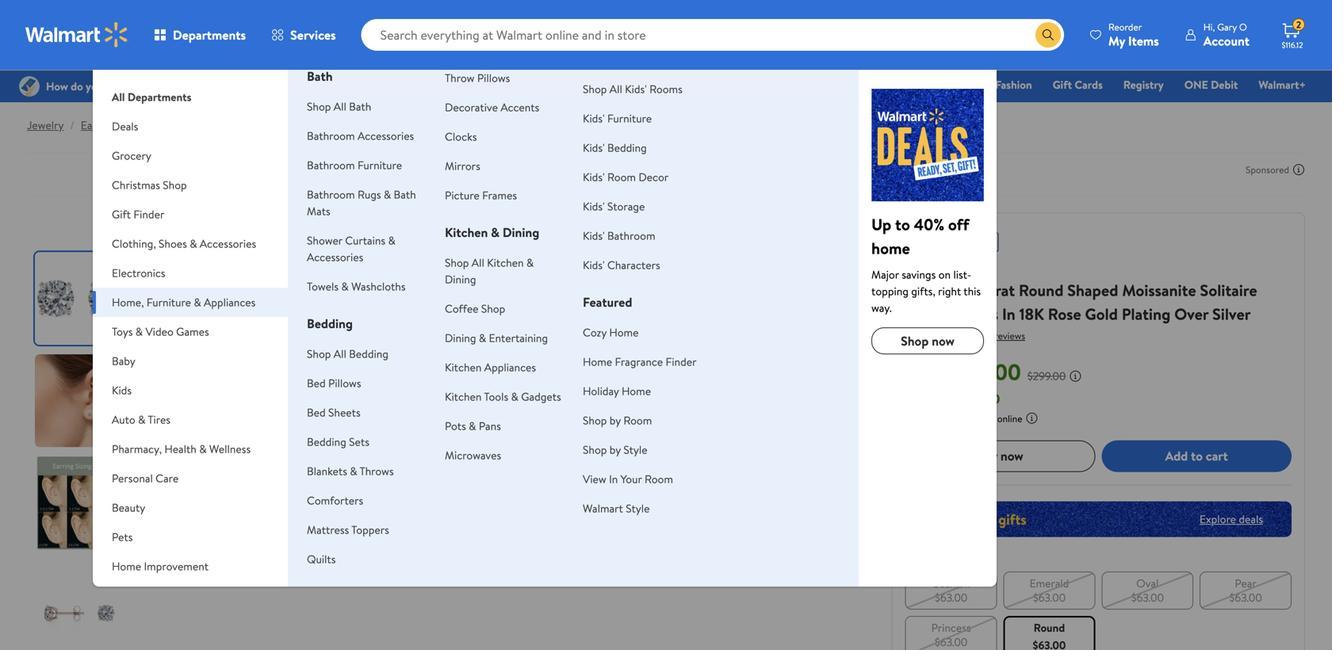 Task type: vqa. For each thing, say whether or not it's contained in the screenshot.
get one button
no



Task type: describe. For each thing, give the bounding box(es) containing it.
up to sixty percent off deals. shop now. image
[[906, 502, 1292, 537]]

shop for shop now
[[901, 332, 929, 350]]

shape list
[[902, 569, 1295, 650]]

bathroom furniture
[[307, 157, 402, 173]]

emerald $63.00
[[1030, 576, 1070, 605]]

& left essentials at the top of the page
[[559, 77, 566, 92]]

2 / from the left
[[126, 117, 131, 133]]

by for style
[[610, 442, 621, 458]]

0 vertical spatial style
[[624, 442, 648, 458]]

2 vertical spatial finder
[[666, 354, 697, 370]]

mattress
[[307, 522, 349, 538]]

finder for the gift finder dropdown button at the top left of page
[[134, 207, 164, 222]]

gift for gift finder link
[[637, 77, 656, 92]]

christmas
[[112, 177, 160, 193]]

accessories up bathroom furniture link
[[358, 128, 414, 144]]

on
[[939, 267, 951, 282]]

account
[[1204, 32, 1250, 50]]

sets
[[349, 434, 370, 450]]

characters
[[608, 257, 661, 273]]

kids' furniture link
[[583, 111, 652, 126]]

microwaves link
[[445, 448, 501, 463]]

jeenmata
[[906, 259, 952, 275]]

holiday
[[583, 384, 619, 399]]

all for bath
[[334, 99, 347, 114]]

shop by room link
[[583, 413, 652, 428]]

home link
[[939, 76, 982, 93]]

1 vertical spatial room
[[624, 413, 652, 428]]

sheets
[[328, 405, 361, 420]]

1 vertical spatial departments
[[128, 89, 191, 105]]

walmart
[[583, 501, 623, 516]]

all for bedding
[[334, 346, 347, 362]]

kitchen for appliances
[[445, 360, 482, 375]]

1 vertical spatial in
[[609, 472, 618, 487]]

towels & washcloths link
[[307, 279, 406, 294]]

home, furniture & appliances image
[[872, 89, 984, 201]]

clothing, shoes & accessories
[[112, 236, 256, 251]]

bed for bed pillows
[[307, 376, 326, 391]]

throw pillows link
[[445, 70, 510, 86]]

shop for shop by style
[[583, 442, 607, 458]]

beauty
[[112, 500, 145, 516]]

& right pots
[[469, 418, 476, 434]]

to for cart
[[1191, 447, 1203, 465]]

& right shoes
[[190, 236, 197, 251]]

gift finder for gift finder link
[[637, 77, 690, 92]]

& inside dropdown button
[[138, 412, 145, 428]]

plating
[[1122, 303, 1171, 325]]

your
[[621, 472, 642, 487]]

shoes
[[159, 236, 187, 251]]

online
[[998, 412, 1023, 425]]

blankets & throws link
[[307, 464, 394, 479]]

2 inside jeenmata 4 prong 2 carat round shaped moissanite solitaire stud earrings in 18k rose gold plating over silver
[[965, 279, 973, 301]]

auto
[[112, 412, 135, 428]]

bedding up blankets
[[307, 434, 346, 450]]

home, furniture & appliances
[[112, 295, 256, 310]]

kids' room decor
[[583, 169, 669, 185]]

pear $63.00
[[1230, 576, 1263, 605]]

tools
[[484, 389, 509, 405]]

quilts link
[[307, 552, 336, 567]]

home,
[[112, 295, 144, 310]]

deals for deals link
[[470, 77, 497, 92]]

shop all bath link
[[307, 99, 371, 114]]

items
[[1129, 32, 1160, 50]]

electronics for electronics dropdown button
[[112, 265, 165, 281]]

clothing, shoes & accessories button
[[93, 229, 288, 259]]

kids' for kids' room decor
[[583, 169, 605, 185]]

finder for gift finder link
[[659, 77, 690, 92]]

$63.00 for oval $63.00
[[1132, 590, 1164, 605]]

home for home
[[946, 77, 975, 92]]

kids' storage link
[[583, 199, 645, 214]]

coffee shop
[[445, 301, 506, 317]]

patio & garden
[[112, 588, 185, 604]]

mattress toppers
[[307, 522, 389, 538]]

0 vertical spatial room
[[608, 169, 636, 185]]

now for buy now
[[1001, 447, 1024, 465]]

in inside jeenmata 4 prong 2 carat round shaped moissanite solitaire stud earrings in 18k rose gold plating over silver
[[1003, 303, 1016, 325]]

carat
[[977, 279, 1015, 301]]

shop for shop all bedding
[[307, 346, 331, 362]]

shop for shop all bath
[[307, 99, 331, 114]]

kitchen for tools
[[445, 389, 482, 405]]

pots
[[445, 418, 466, 434]]

1 horizontal spatial earrings
[[166, 117, 205, 133]]

cards
[[1075, 77, 1103, 92]]

microwaves
[[445, 448, 501, 463]]

pets
[[112, 530, 133, 545]]

(3.8)
[[956, 329, 975, 343]]

shop now link
[[872, 328, 984, 355]]

home down the fragrance
[[622, 384, 651, 399]]

& inside shop all kitchen & dining
[[527, 255, 534, 271]]

dining & entertaining
[[445, 330, 548, 346]]

gift for "gift cards" 'link'
[[1053, 77, 1073, 92]]

picture frames link
[[445, 188, 517, 203]]

this
[[964, 284, 981, 299]]

services
[[290, 26, 336, 44]]

emerald
[[1030, 576, 1070, 591]]

appliances inside dropdown button
[[204, 295, 256, 310]]

kitchen tools & gadgets
[[445, 389, 561, 405]]

personal care button
[[93, 464, 288, 493]]

silver inside jeenmata 4 prong 2 carat round shaped moissanite solitaire stud earrings in 18k rose gold plating over silver
[[1213, 303, 1251, 325]]

furniture for home,
[[147, 295, 191, 310]]

accessories for shower curtains & accessories
[[307, 249, 364, 265]]

bathroom for bathroom rugs & bath mats
[[307, 187, 355, 202]]

right
[[939, 284, 962, 299]]

curtains
[[345, 233, 386, 248]]

shop all bedding link
[[307, 346, 389, 362]]

pets button
[[93, 523, 288, 552]]

& up games
[[194, 295, 201, 310]]

furniture for bathroom
[[358, 157, 402, 173]]

add
[[1166, 447, 1188, 465]]

quilts
[[307, 552, 336, 567]]

& right the patio
[[139, 588, 147, 604]]

kids' storage
[[583, 199, 645, 214]]

1 vertical spatial bath
[[349, 99, 371, 114]]

oval
[[1137, 576, 1159, 591]]

view in your room
[[583, 472, 673, 487]]

shower
[[307, 233, 343, 248]]

kids' left rooms
[[625, 81, 647, 97]]

shop by room
[[583, 413, 652, 428]]

home, furniture & appliances button
[[93, 288, 288, 317]]

bathroom furniture link
[[307, 157, 402, 173]]

christmas shop
[[112, 177, 187, 193]]

all departments
[[112, 89, 191, 105]]

coffee
[[445, 301, 479, 317]]

shower curtains & accessories link
[[307, 233, 396, 265]]

shop by style
[[583, 442, 648, 458]]

cozy
[[583, 325, 607, 340]]

pharmacy, health & wellness
[[112, 441, 251, 457]]

solitaire
[[1201, 279, 1258, 301]]

one
[[1185, 77, 1209, 92]]

personal care
[[112, 471, 179, 486]]

all for kitchen & dining
[[472, 255, 485, 271]]

electronics for electronics link
[[808, 77, 862, 92]]

picture frames
[[445, 188, 517, 203]]

$63.00 for cushion $63.00
[[935, 590, 968, 605]]

& inside shower curtains & accessories
[[388, 233, 396, 248]]

search icon image
[[1042, 29, 1055, 41]]

picture
[[445, 188, 480, 203]]

0 horizontal spatial bath
[[307, 67, 333, 85]]

reorder my items
[[1109, 20, 1160, 50]]

learn more about strikethrough prices image
[[1070, 370, 1082, 383]]

towels
[[307, 279, 339, 294]]

4 prong 2 carat round shaped moissanite solitaire stud earrings in 18k rose gold plating over silver - image 4 of 5 image
[[35, 559, 128, 650]]

baby
[[112, 353, 135, 369]]

1 vertical spatial style
[[626, 501, 650, 516]]

reorder
[[1109, 20, 1143, 34]]

gift cards
[[1053, 77, 1103, 92]]

bedding up "shop all bedding"
[[307, 315, 353, 332]]

price when purchased online
[[906, 412, 1023, 425]]

1 / from the left
[[70, 117, 74, 133]]

kids' bedding link
[[583, 140, 647, 155]]

kitchen for &
[[445, 224, 488, 241]]

home fragrance finder
[[583, 354, 697, 370]]



Task type: locate. For each thing, give the bounding box(es) containing it.
bed for bed sheets
[[307, 405, 326, 420]]

& right tools
[[511, 389, 519, 405]]

bedding up kids' room decor in the top of the page
[[608, 140, 647, 155]]

0 horizontal spatial pillows
[[328, 376, 361, 391]]

accessories down the gift finder dropdown button at the top left of page
[[200, 236, 256, 251]]

1 horizontal spatial deals
[[470, 77, 497, 92]]

decorative accents
[[445, 100, 540, 115]]

now inside button
[[1001, 447, 1024, 465]]

by for room
[[610, 413, 621, 428]]

shop for shop all kids' rooms
[[583, 81, 607, 97]]

decor
[[639, 169, 669, 185]]

0 horizontal spatial gift
[[112, 207, 131, 222]]

0 horizontal spatial now
[[932, 332, 955, 350]]

room down holiday home link
[[624, 413, 652, 428]]

home fragrance finder link
[[583, 354, 697, 370]]

2 vertical spatial dining
[[445, 330, 476, 346]]

kitchen inside shop all kitchen & dining
[[487, 255, 524, 271]]

1 vertical spatial to
[[1191, 447, 1203, 465]]

electronics left toy
[[808, 77, 862, 92]]

cushion
[[932, 576, 971, 591]]

savings
[[902, 267, 936, 282]]

home for home fragrance finder
[[583, 354, 613, 370]]

all inside shop all kitchen & dining
[[472, 255, 485, 271]]

holiday home
[[583, 384, 651, 399]]

way.
[[872, 300, 892, 316]]

0 vertical spatial electronics
[[808, 77, 862, 92]]

gift inside dropdown button
[[112, 207, 131, 222]]

1 horizontal spatial silver
[[1213, 303, 1251, 325]]

walmart image
[[25, 22, 129, 48]]

0 horizontal spatial appliances
[[204, 295, 256, 310]]

0 vertical spatial departments
[[173, 26, 246, 44]]

topping
[[872, 284, 909, 299]]

ad disclaimer and feedback image
[[1293, 163, 1306, 176]]

$63.00 for emerald $63.00
[[1033, 590, 1066, 605]]

bathroom accessories link
[[307, 128, 414, 144]]

& right towels
[[341, 279, 349, 294]]

2 horizontal spatial earrings
[[941, 303, 999, 325]]

jewelry link
[[27, 117, 64, 133]]

departments button
[[141, 16, 259, 54]]

grocery up accents
[[518, 77, 556, 92]]

electronics down clothing,
[[112, 265, 165, 281]]

bedding up bed pillows
[[349, 346, 389, 362]]

jeenmata link
[[906, 259, 952, 275]]

gift cards link
[[1046, 76, 1110, 93]]

wellness
[[209, 441, 251, 457]]

bed sheets link
[[307, 405, 361, 420]]

$63.00 inside 'cushion $63.00'
[[935, 590, 968, 605]]

gift inside 'link'
[[1053, 77, 1073, 92]]

1 vertical spatial electronics
[[112, 265, 165, 281]]

princess $63.00
[[932, 620, 971, 650]]

view in your room link
[[583, 472, 673, 487]]

2 vertical spatial room
[[645, 472, 673, 487]]

dining up coffee
[[445, 272, 476, 287]]

/ right earrings link
[[126, 117, 131, 133]]

bed
[[307, 376, 326, 391], [307, 405, 326, 420]]

0 vertical spatial furniture
[[608, 111, 652, 126]]

4 prong 2 carat round shaped moissanite solitaire stud earrings in 18k rose gold plating over silver - image 2 of 5 image
[[35, 355, 128, 447]]

round button
[[1004, 616, 1096, 650]]

cozy home
[[583, 325, 639, 340]]

my
[[1109, 32, 1126, 50]]

bath up shop all bath link on the left top of page
[[307, 67, 333, 85]]

0 horizontal spatial to
[[896, 213, 910, 236]]

1 vertical spatial appliances
[[485, 360, 536, 375]]

personal
[[112, 471, 153, 486]]

over
[[1175, 303, 1209, 325]]

toys & video games
[[112, 324, 209, 340]]

gift finder for the gift finder dropdown button at the top left of page
[[112, 207, 164, 222]]

shop up kids' furniture link
[[583, 81, 607, 97]]

kids' for kids' characters
[[583, 257, 605, 273]]

1 vertical spatial silver
[[1213, 303, 1251, 325]]

& down frames
[[491, 224, 500, 241]]

& right rugs
[[384, 187, 391, 202]]

one debit
[[1185, 77, 1239, 92]]

games
[[176, 324, 209, 340]]

garden
[[149, 588, 185, 604]]

$63.00 inside emerald $63.00
[[1033, 590, 1066, 605]]

to inside up to 40% off home major savings on list- topping gifts, right this way.
[[896, 213, 910, 236]]

1 vertical spatial 2
[[965, 279, 973, 301]]

all up "kids' furniture"
[[610, 81, 623, 97]]

1 horizontal spatial in
[[1003, 303, 1016, 325]]

by up shop by style
[[610, 413, 621, 428]]

departments inside dropdown button
[[173, 26, 246, 44]]

round inside button
[[1034, 620, 1065, 636]]

health
[[164, 441, 197, 457]]

1 horizontal spatial furniture
[[358, 157, 402, 173]]

kids' down the kids' storage 'link'
[[583, 228, 605, 244]]

1 vertical spatial round
[[1034, 620, 1065, 636]]

grocery up the christmas
[[112, 148, 151, 163]]

kitchen tools & gadgets link
[[445, 389, 561, 405]]

pillows up sheets on the left
[[328, 376, 361, 391]]

all down kitchen & dining
[[472, 255, 485, 271]]

dining inside shop all kitchen & dining
[[445, 272, 476, 287]]

deals link
[[463, 76, 504, 93]]

kids' down essentials at the top of the page
[[583, 111, 605, 126]]

appliances up kitchen tools & gadgets
[[485, 360, 536, 375]]

kids' for kids' furniture
[[583, 111, 605, 126]]

add to cart
[[1166, 447, 1229, 465]]

0 vertical spatial appliances
[[204, 295, 256, 310]]

departments
[[173, 26, 246, 44], [128, 89, 191, 105]]

0 horizontal spatial 2
[[965, 279, 973, 301]]

accessories inside shower curtains & accessories
[[307, 249, 364, 265]]

toy
[[882, 77, 898, 92]]

departments up silver earrings link
[[128, 89, 191, 105]]

home left fashion
[[946, 77, 975, 92]]

kids' down kids' bathroom link
[[583, 257, 605, 273]]

home
[[946, 77, 975, 92], [610, 325, 639, 340], [583, 354, 613, 370], [622, 384, 651, 399], [112, 559, 141, 574]]

gift finder link
[[630, 76, 698, 93]]

in up reviews
[[1003, 303, 1016, 325]]

cozy home link
[[583, 325, 639, 340]]

grocery & essentials
[[518, 77, 616, 92]]

bathroom rugs & bath mats link
[[307, 187, 416, 219]]

electronics inside dropdown button
[[112, 265, 165, 281]]

pillows for throw pillows
[[477, 70, 510, 86]]

deals for deals dropdown button
[[112, 119, 138, 134]]

furniture up the toys & video games at the left of page
[[147, 295, 191, 310]]

shop up dining & entertaining
[[481, 301, 506, 317]]

all up bathroom accessories
[[334, 99, 347, 114]]

grocery & essentials link
[[510, 76, 623, 93]]

shop inside shop all kitchen & dining
[[445, 255, 469, 271]]

fragrance
[[615, 354, 663, 370]]

bathroom up characters
[[608, 228, 656, 244]]

bathroom for bathroom furniture
[[307, 157, 355, 173]]

& right health
[[199, 441, 207, 457]]

0 horizontal spatial gift finder
[[112, 207, 164, 222]]

1 vertical spatial by
[[610, 442, 621, 458]]

/
[[70, 117, 74, 133], [126, 117, 131, 133]]

pillows up decorative accents link on the top left of page
[[477, 70, 510, 86]]

/ right jewelry
[[70, 117, 74, 133]]

dining down frames
[[503, 224, 540, 241]]

0 vertical spatial in
[[1003, 303, 1016, 325]]

1 vertical spatial deals
[[112, 119, 138, 134]]

1 vertical spatial furniture
[[358, 157, 402, 173]]

accessories down shower
[[307, 249, 364, 265]]

0 vertical spatial deals
[[470, 77, 497, 92]]

kitchen & dining
[[445, 224, 540, 241]]

$63.00 for now $63.00
[[955, 357, 1022, 388]]

shop now
[[901, 332, 955, 350]]

0 vertical spatial silver
[[137, 117, 163, 133]]

cart
[[1206, 447, 1229, 465]]

bathroom for bathroom accessories
[[307, 128, 355, 144]]

0 vertical spatial 2
[[1297, 18, 1302, 31]]

furniture inside home, furniture & appliances dropdown button
[[147, 295, 191, 310]]

0 vertical spatial grocery
[[518, 77, 556, 92]]

0 vertical spatial gift finder
[[637, 77, 690, 92]]

decorative accents link
[[445, 100, 540, 115]]

shop for shop all kitchen & dining
[[445, 255, 469, 271]]

1 horizontal spatial /
[[126, 117, 131, 133]]

2 bed from the top
[[307, 405, 326, 420]]

earrings up grocery dropdown button
[[166, 117, 205, 133]]

2 vertical spatial furniture
[[147, 295, 191, 310]]

& inside bathroom rugs & bath mats
[[384, 187, 391, 202]]

to left cart
[[1191, 447, 1203, 465]]

round up 18k
[[1019, 279, 1064, 301]]

decorative
[[445, 100, 498, 115]]

1 vertical spatial now
[[1001, 447, 1024, 465]]

& right curtains
[[388, 233, 396, 248]]

0 horizontal spatial /
[[70, 117, 74, 133]]

deals down all departments
[[112, 119, 138, 134]]

beauty button
[[93, 493, 288, 523]]

bed sheets
[[307, 405, 361, 420]]

1 vertical spatial finder
[[134, 207, 164, 222]]

finder inside gift finder link
[[659, 77, 690, 92]]

kids button
[[93, 376, 288, 405]]

kitchen down dining & entertaining link at the left bottom of the page
[[445, 360, 482, 375]]

by
[[610, 413, 621, 428], [610, 442, 621, 458]]

1 vertical spatial dining
[[445, 272, 476, 287]]

grocery for grocery
[[112, 148, 151, 163]]

1 vertical spatial pillows
[[328, 376, 361, 391]]

blankets & throws
[[307, 464, 394, 479]]

video
[[146, 324, 174, 340]]

gift finder up "kids' furniture"
[[637, 77, 690, 92]]

0 vertical spatial now
[[932, 332, 955, 350]]

bath inside bathroom rugs & bath mats
[[394, 187, 416, 202]]

round inside jeenmata 4 prong 2 carat round shaped moissanite solitaire stud earrings in 18k rose gold plating over silver
[[1019, 279, 1064, 301]]

silver down solitaire
[[1213, 303, 1251, 325]]

$299.00
[[1028, 368, 1066, 384]]

to
[[896, 213, 910, 236], [1191, 447, 1203, 465]]

kids' bathroom link
[[583, 228, 656, 244]]

deals inside deals dropdown button
[[112, 119, 138, 134]]

debit
[[1211, 77, 1239, 92]]

1 horizontal spatial electronics
[[808, 77, 862, 92]]

40%
[[914, 213, 945, 236]]

clocks
[[445, 129, 477, 144]]

bathroom up mats
[[307, 187, 355, 202]]

& right toys on the left of the page
[[135, 324, 143, 340]]

throw pillows
[[445, 70, 510, 86]]

pots & pans
[[445, 418, 501, 434]]

shop up view
[[583, 442, 607, 458]]

kids' up the kids' storage 'link'
[[583, 169, 605, 185]]

0 vertical spatial by
[[610, 413, 621, 428]]

0 vertical spatial finder
[[659, 77, 690, 92]]

bedding
[[608, 140, 647, 155], [307, 315, 353, 332], [349, 346, 389, 362], [307, 434, 346, 450]]

gift for the gift finder dropdown button at the top left of page
[[112, 207, 131, 222]]

0 horizontal spatial electronics
[[112, 265, 165, 281]]

0 vertical spatial bath
[[307, 67, 333, 85]]

by down 'shop by room' link
[[610, 442, 621, 458]]

purchased
[[953, 412, 995, 425]]

& left throws
[[350, 464, 357, 479]]

pharmacy, health & wellness button
[[93, 435, 288, 464]]

dining down coffee
[[445, 330, 476, 346]]

accessories inside dropdown button
[[200, 236, 256, 251]]

kids' for kids' bathroom
[[583, 228, 605, 244]]

bath right rugs
[[394, 187, 416, 202]]

$63.00 for princess $63.00
[[935, 634, 968, 650]]

kids' for kids' storage
[[583, 199, 605, 214]]

$63.00 inside princess $63.00
[[935, 634, 968, 650]]

bathroom down shop all bath link on the left top of page
[[307, 128, 355, 144]]

finder right the fragrance
[[666, 354, 697, 370]]

kids' for kids' bedding
[[583, 140, 605, 155]]

shop inside toy shop link
[[901, 77, 925, 92]]

add to cart button
[[1102, 440, 1292, 472]]

shop inside the christmas shop dropdown button
[[163, 177, 187, 193]]

1 horizontal spatial appliances
[[485, 360, 536, 375]]

1 by from the top
[[610, 413, 621, 428]]

0 vertical spatial pillows
[[477, 70, 510, 86]]

1 horizontal spatial grocery
[[518, 77, 556, 92]]

deals inside deals link
[[470, 77, 497, 92]]

0 vertical spatial round
[[1019, 279, 1064, 301]]

bed up bed sheets
[[307, 376, 326, 391]]

1 vertical spatial gift finder
[[112, 207, 164, 222]]

4 prong 2 carat round shaped moissanite solitaire stud earrings in 18k rose gold plating over silver - image 3 of 5 image
[[35, 457, 128, 550]]

home down cozy
[[583, 354, 613, 370]]

now for shop now
[[932, 332, 955, 350]]

shop inside shop now link
[[901, 332, 929, 350]]

0 vertical spatial dining
[[503, 224, 540, 241]]

round down emerald $63.00
[[1034, 620, 1065, 636]]

0 vertical spatial bed
[[307, 376, 326, 391]]

1 horizontal spatial pillows
[[477, 70, 510, 86]]

0 horizontal spatial grocery
[[112, 148, 151, 163]]

accessories for clothing, shoes & accessories
[[200, 236, 256, 251]]

$63.00 for pear $63.00
[[1230, 590, 1263, 605]]

grocery for grocery & essentials
[[518, 77, 556, 92]]

to for 40%
[[896, 213, 910, 236]]

bed pillows
[[307, 376, 361, 391]]

gift up clothing,
[[112, 207, 131, 222]]

round
[[1019, 279, 1064, 301], [1034, 620, 1065, 636]]

&
[[559, 77, 566, 92], [384, 187, 391, 202], [491, 224, 500, 241], [388, 233, 396, 248], [190, 236, 197, 251], [527, 255, 534, 271], [341, 279, 349, 294], [194, 295, 201, 310], [135, 324, 143, 340], [479, 330, 486, 346], [511, 389, 519, 405], [138, 412, 145, 428], [469, 418, 476, 434], [199, 441, 207, 457], [350, 464, 357, 479], [139, 588, 147, 604]]

buy now
[[978, 447, 1024, 465]]

legal information image
[[1026, 412, 1039, 425]]

buy
[[978, 447, 998, 465]]

room up storage
[[608, 169, 636, 185]]

bathroom inside bathroom rugs & bath mats
[[307, 187, 355, 202]]

dining & entertaining link
[[445, 330, 548, 346]]

christmas shop button
[[93, 171, 288, 200]]

registry
[[1124, 77, 1164, 92]]

1 horizontal spatial to
[[1191, 447, 1203, 465]]

silver down all departments
[[137, 117, 163, 133]]

shop down holiday
[[583, 413, 607, 428]]

room right your
[[645, 472, 673, 487]]

style up your
[[624, 442, 648, 458]]

Search search field
[[361, 19, 1064, 51]]

1 horizontal spatial bath
[[349, 99, 371, 114]]

now left (3.8)
[[932, 332, 955, 350]]

tires
[[148, 412, 171, 428]]

furniture down shop all kids' rooms
[[608, 111, 652, 126]]

0 horizontal spatial in
[[609, 472, 618, 487]]

kitchen up pots
[[445, 389, 482, 405]]

2 up $116.12
[[1297, 18, 1302, 31]]

bed left sheets on the left
[[307, 405, 326, 420]]

2 horizontal spatial gift
[[1053, 77, 1073, 92]]

furniture up rugs
[[358, 157, 402, 173]]

gift up "kids' furniture"
[[637, 77, 656, 92]]

all up bed pillows
[[334, 346, 347, 362]]

2 horizontal spatial furniture
[[608, 111, 652, 126]]

pillows for bed pillows
[[328, 376, 361, 391]]

home inside dropdown button
[[112, 559, 141, 574]]

4
[[906, 279, 916, 301]]

0 vertical spatial to
[[896, 213, 910, 236]]

earrings inside jeenmata 4 prong 2 carat round shaped moissanite solitaire stud earrings in 18k rose gold plating over silver
[[941, 303, 999, 325]]

kids'
[[625, 81, 647, 97], [583, 111, 605, 126], [583, 140, 605, 155], [583, 169, 605, 185], [583, 199, 605, 214], [583, 228, 605, 244], [583, 257, 605, 273]]

furniture for kids'
[[608, 111, 652, 126]]

kids' left storage
[[583, 199, 605, 214]]

now right buy
[[1001, 447, 1024, 465]]

earrings up (3.8)
[[941, 303, 999, 325]]

0 horizontal spatial deals
[[112, 119, 138, 134]]

coffee shop link
[[445, 301, 506, 317]]

kitchen down kitchen & dining
[[487, 255, 524, 271]]

to inside button
[[1191, 447, 1203, 465]]

shop for shop by room
[[583, 413, 607, 428]]

shop down grocery dropdown button
[[163, 177, 187, 193]]

furniture
[[608, 111, 652, 126], [358, 157, 402, 173], [147, 295, 191, 310]]

1 horizontal spatial gift finder
[[637, 77, 690, 92]]

1 horizontal spatial gift
[[637, 77, 656, 92]]

gadgets
[[521, 389, 561, 405]]

shop down the stud
[[901, 332, 929, 350]]

& down coffee shop "link"
[[479, 330, 486, 346]]

& down kitchen & dining
[[527, 255, 534, 271]]

gift finder inside dropdown button
[[112, 207, 164, 222]]

0 horizontal spatial furniture
[[147, 295, 191, 310]]

rugs
[[358, 187, 381, 202]]

Walmart Site-Wide search field
[[361, 19, 1064, 51]]

mirrors link
[[445, 158, 481, 174]]

shop up bathroom accessories
[[307, 99, 331, 114]]

shop up bed pillows
[[307, 346, 331, 362]]

1 bed from the top
[[307, 376, 326, 391]]

kids' down kids' furniture link
[[583, 140, 605, 155]]

grocery button
[[93, 141, 288, 171]]

1 vertical spatial grocery
[[112, 148, 151, 163]]

finder inside the gift finder dropdown button
[[134, 207, 164, 222]]

jewelry / earrings / silver earrings
[[27, 117, 205, 133]]

2 horizontal spatial bath
[[394, 187, 416, 202]]

grocery inside dropdown button
[[112, 148, 151, 163]]

shop right toy
[[901, 77, 925, 92]]

shower curtains & accessories
[[307, 233, 396, 265]]

2 by from the top
[[610, 442, 621, 458]]

& left tires
[[138, 412, 145, 428]]

4 prong 2 carat round shaped moissanite solitaire stud earrings in 18k rose gold plating over silver - image 1 of 5 image
[[35, 252, 128, 345]]

home up the patio
[[112, 559, 141, 574]]

gift finder down the christmas
[[112, 207, 164, 222]]

price
[[906, 412, 927, 425]]

accessories
[[358, 128, 414, 144], [200, 236, 256, 251], [307, 249, 364, 265]]

home right cozy
[[610, 325, 639, 340]]

kitchen down 'picture'
[[445, 224, 488, 241]]

pillows
[[477, 70, 510, 86], [328, 376, 361, 391]]

all up jewelry / earrings / silver earrings
[[112, 89, 125, 105]]

shop up coffee
[[445, 255, 469, 271]]

1 horizontal spatial 2
[[1297, 18, 1302, 31]]

0 horizontal spatial earrings
[[81, 117, 120, 133]]

2 vertical spatial bath
[[394, 187, 416, 202]]

1 vertical spatial bed
[[307, 405, 326, 420]]

1 horizontal spatial now
[[1001, 447, 1024, 465]]

gift left cards
[[1053, 77, 1073, 92]]

toys
[[112, 324, 133, 340]]

throw
[[445, 70, 475, 86]]

0 horizontal spatial silver
[[137, 117, 163, 133]]

appliances up games
[[204, 295, 256, 310]]

home for home improvement
[[112, 559, 141, 574]]



